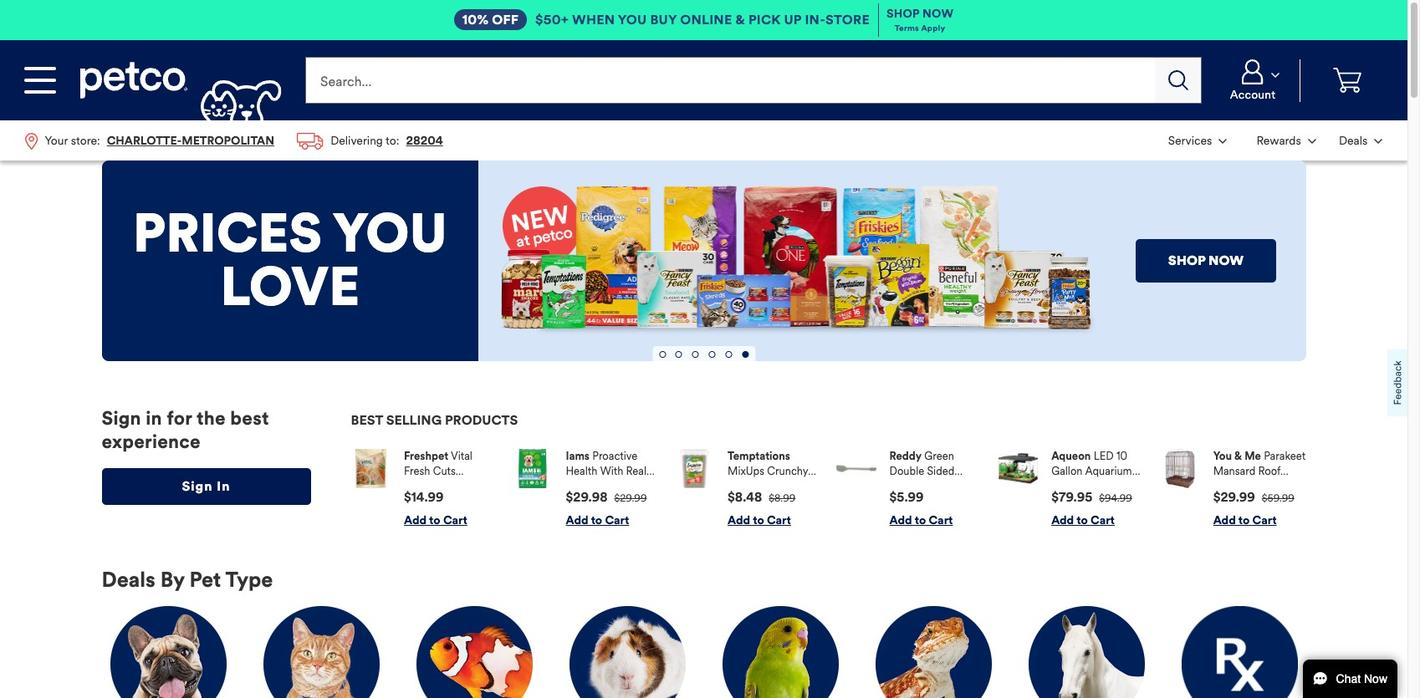 Task type: describe. For each thing, give the bounding box(es) containing it.
$5.99 list item
[[836, 449, 982, 528]]

online
[[680, 12, 732, 28]]

now for shop now
[[1209, 253, 1244, 269]]

deals
[[102, 567, 155, 593]]

products
[[445, 413, 518, 429]]

fish deals image
[[416, 606, 532, 698]]

prices you love
[[133, 201, 447, 321]]

shop now terms apply
[[886, 7, 954, 34]]

0 horizontal spatial shop now link
[[886, 7, 954, 21]]

type
[[225, 567, 273, 593]]

cat deals image
[[263, 606, 379, 698]]

now for shop now terms apply
[[923, 7, 954, 21]]

in-
[[805, 12, 826, 28]]

10% off
[[462, 12, 519, 28]]

$59.99
[[1262, 493, 1295, 504]]

$5.99
[[890, 490, 924, 505]]

carat down icon 13 button left carat down icon 13 dropdown button
[[1240, 122, 1326, 159]]

best
[[351, 413, 383, 429]]

1 horizontal spatial shop now link
[[1136, 239, 1276, 283]]

off
[[492, 12, 519, 28]]

selling
[[386, 413, 442, 429]]

best
[[230, 407, 269, 430]]

sign in button
[[102, 468, 311, 505]]

pet
[[189, 567, 221, 593]]

$50+ when you buy online & pick up in-store
[[535, 12, 870, 28]]

buy
[[650, 12, 677, 28]]

shop for shop now terms apply
[[886, 7, 920, 21]]

farm and feed deals image
[[1028, 606, 1145, 698]]

sign in for the best experience
[[102, 407, 269, 454]]

sign in link
[[102, 468, 311, 505]]

$8.48
[[728, 490, 762, 505]]

apply
[[921, 23, 945, 34]]

pet pharmacy image
[[1181, 606, 1298, 698]]

dog deals image
[[110, 606, 226, 698]]

$29.98 list item
[[513, 449, 659, 528]]

$29.99 inside list item
[[1213, 490, 1255, 505]]

by
[[160, 567, 184, 593]]

$8.99
[[769, 493, 796, 504]]

carat down icon 13 image inside carat down icon 13 dropdown button
[[1374, 139, 1383, 144]]

experience
[[102, 431, 201, 454]]

sign for sign in for the best experience
[[102, 407, 141, 430]]

sign in
[[182, 478, 230, 494]]

&
[[736, 12, 745, 28]]

$29.98
[[566, 490, 608, 505]]

$79.95 list item
[[998, 449, 1144, 528]]

Search search field
[[306, 57, 1155, 104]]



Task type: vqa. For each thing, say whether or not it's contained in the screenshot.
(4)
no



Task type: locate. For each thing, give the bounding box(es) containing it.
$29.99 list item
[[1160, 449, 1306, 528]]

love
[[220, 254, 360, 321]]

0 horizontal spatial shop
[[886, 7, 920, 21]]

$94.99
[[1099, 493, 1132, 504]]

carat down icon 13 button right the search icon
[[1213, 59, 1293, 102]]

now
[[923, 7, 954, 21], [1209, 253, 1244, 269]]

$29.99 left $59.99
[[1213, 490, 1255, 505]]

sign left the in
[[182, 478, 213, 494]]

in
[[146, 407, 162, 430]]

0 vertical spatial shop now link
[[886, 7, 954, 21]]

$79.95
[[1051, 490, 1093, 505]]

1 vertical spatial shop now link
[[1136, 239, 1276, 283]]

carat down icon 13 button
[[1213, 59, 1293, 102], [1159, 122, 1237, 159], [1240, 122, 1326, 159]]

0 vertical spatial shop
[[886, 7, 920, 21]]

$8.48 $8.99
[[728, 490, 796, 505]]

now inside 'shop now terms apply'
[[923, 7, 954, 21]]

0 vertical spatial sign
[[102, 407, 141, 430]]

1 horizontal spatial sign
[[182, 478, 213, 494]]

0 horizontal spatial sign
[[102, 407, 141, 430]]

for
[[167, 407, 192, 430]]

carat down icon 13 button
[[1329, 122, 1393, 159]]

up
[[784, 12, 802, 28]]

$29.99 inside '$29.98 $29.99'
[[614, 493, 647, 504]]

shop inside 'shop now terms apply'
[[886, 7, 920, 21]]

10%
[[462, 12, 489, 28]]

pick
[[748, 12, 781, 28]]

reptile deals image
[[875, 606, 992, 698]]

1 horizontal spatial shop
[[1168, 253, 1206, 269]]

shop for shop now
[[1168, 253, 1206, 269]]

sign inside the sign in for the best experience
[[102, 407, 141, 430]]

deals by pet type
[[102, 567, 273, 593]]

bird deals image
[[722, 606, 838, 698]]

$79.95 $94.99
[[1051, 490, 1132, 505]]

$29.99 $59.99
[[1213, 490, 1295, 505]]

you
[[333, 201, 447, 267]]

$14.99 list item
[[351, 449, 497, 528]]

shop now link
[[886, 7, 954, 21], [1136, 239, 1276, 283]]

0 horizontal spatial $29.99
[[614, 493, 647, 504]]

you
[[618, 12, 647, 28]]

sign for sign in
[[182, 478, 213, 494]]

sign
[[102, 407, 141, 430], [182, 478, 213, 494]]

1 horizontal spatial $29.99
[[1213, 490, 1255, 505]]

shop
[[886, 7, 920, 21], [1168, 253, 1206, 269]]

1 vertical spatial now
[[1209, 253, 1244, 269]]

shop now
[[1168, 253, 1244, 269]]

carat down icon 13 image
[[1271, 72, 1280, 77], [1219, 139, 1227, 144], [1308, 139, 1316, 144], [1374, 139, 1383, 144]]

small pet deals image
[[569, 606, 685, 698]]

sign inside button
[[182, 478, 213, 494]]

$29.99 right $29.98
[[614, 493, 647, 504]]

$14.99
[[404, 490, 444, 505]]

0 vertical spatial now
[[923, 7, 954, 21]]

0 horizontal spatial now
[[923, 7, 954, 21]]

terms
[[895, 23, 919, 34]]

1 horizontal spatial now
[[1209, 253, 1244, 269]]

prices
[[133, 201, 322, 267]]

list containing $14.99
[[351, 435, 1306, 541]]

$8.48 list item
[[675, 449, 820, 528]]

1 vertical spatial sign
[[182, 478, 213, 494]]

in
[[217, 478, 230, 494]]

when
[[572, 12, 615, 28]]

store
[[826, 12, 870, 28]]

list
[[13, 120, 454, 161], [1157, 120, 1394, 161], [351, 435, 1306, 541]]

$29.98 $29.99
[[566, 490, 647, 505]]

carat down icon 13 button down the search icon
[[1159, 122, 1237, 159]]

1 vertical spatial shop
[[1168, 253, 1206, 269]]

search image
[[1168, 70, 1188, 90]]

$50+
[[535, 12, 569, 28]]

the
[[196, 407, 226, 430]]

$29.99
[[1213, 490, 1255, 505], [614, 493, 647, 504]]

best selling products
[[351, 413, 518, 429]]

sign left in
[[102, 407, 141, 430]]



